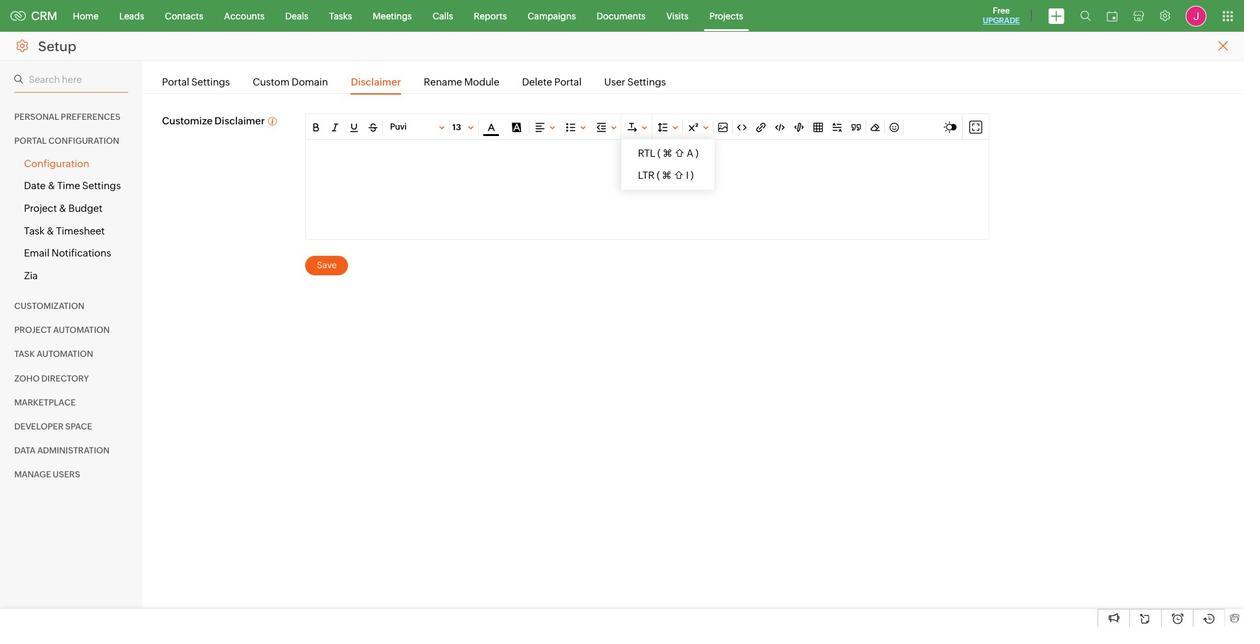 Task type: locate. For each thing, give the bounding box(es) containing it.
crm link
[[10, 9, 57, 23]]

calls link
[[422, 0, 464, 31]]

contacts link
[[155, 0, 214, 31]]

campaigns
[[528, 11, 576, 21]]

calls
[[433, 11, 453, 21]]

visits link
[[656, 0, 699, 31]]

deals
[[285, 11, 308, 21]]

profile image
[[1186, 6, 1207, 26]]

visits
[[667, 11, 689, 21]]

crm
[[31, 9, 57, 23]]

leads
[[119, 11, 144, 21]]

accounts
[[224, 11, 265, 21]]

contacts
[[165, 11, 203, 21]]

leads link
[[109, 0, 155, 31]]

deals link
[[275, 0, 319, 31]]

projects
[[710, 11, 744, 21]]

documents
[[597, 11, 646, 21]]

reports
[[474, 11, 507, 21]]

create menu image
[[1049, 8, 1065, 24]]

search image
[[1081, 10, 1092, 21]]

campaigns link
[[517, 0, 586, 31]]

free upgrade
[[983, 6, 1020, 25]]

meetings
[[373, 11, 412, 21]]

reports link
[[464, 0, 517, 31]]



Task type: vqa. For each thing, say whether or not it's contained in the screenshot.
Leads
yes



Task type: describe. For each thing, give the bounding box(es) containing it.
meetings link
[[363, 0, 422, 31]]

tasks
[[329, 11, 352, 21]]

documents link
[[586, 0, 656, 31]]

projects link
[[699, 0, 754, 31]]

home
[[73, 11, 99, 21]]

accounts link
[[214, 0, 275, 31]]

create menu element
[[1041, 0, 1073, 31]]

profile element
[[1178, 0, 1215, 31]]

home link
[[63, 0, 109, 31]]

tasks link
[[319, 0, 363, 31]]

free
[[993, 6, 1010, 16]]

upgrade
[[983, 16, 1020, 25]]

search element
[[1073, 0, 1099, 32]]

calendar image
[[1107, 11, 1118, 21]]



